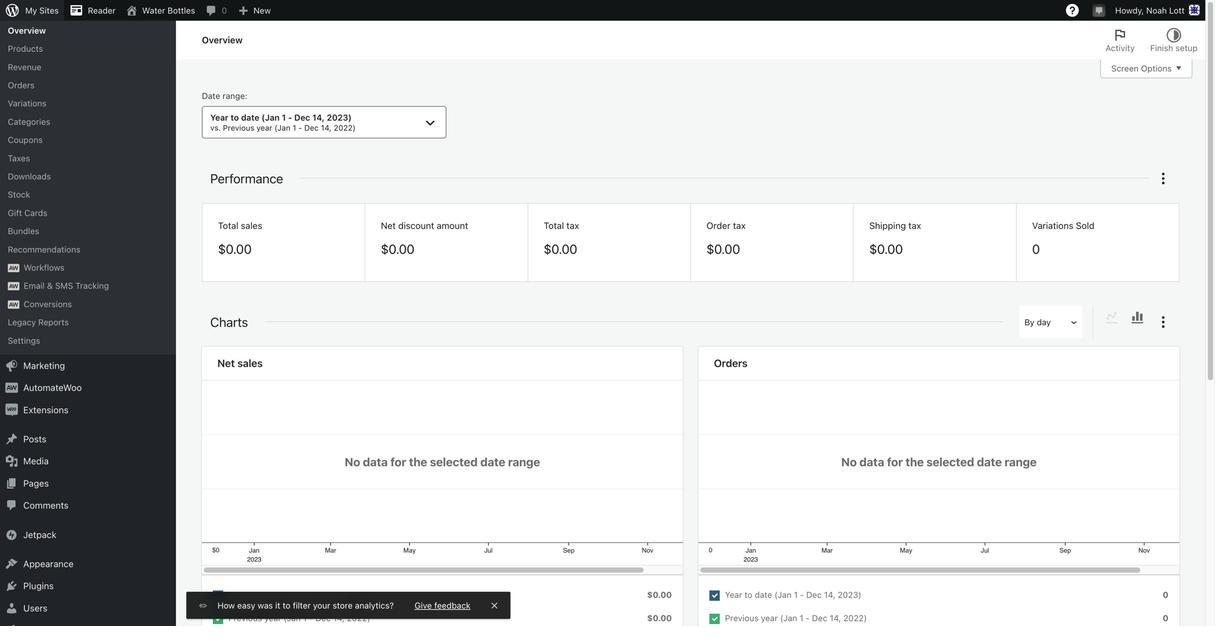 Task type: describe. For each thing, give the bounding box(es) containing it.
net for net discount amount
[[381, 220, 396, 231]]

overview inside main menu navigation
[[8, 26, 46, 35]]

no data for the selected date range for orders
[[841, 455, 1037, 469]]

activity button
[[1098, 21, 1143, 60]]

give feedback
[[415, 601, 471, 610]]

0 link
[[200, 0, 232, 21]]

marketing link
[[0, 355, 176, 377]]

sales for total sales
[[241, 220, 262, 231]]

users link
[[0, 598, 176, 620]]

it
[[275, 601, 280, 610]]

posts
[[23, 434, 46, 445]]

$0.00 for shipping tax
[[869, 241, 903, 257]]

amount
[[437, 220, 468, 231]]

recommendations link
[[0, 240, 176, 258]]

sms
[[55, 281, 73, 291]]

orders link
[[0, 76, 176, 94]]

media
[[23, 456, 49, 467]]

screen options button
[[1100, 59, 1193, 78]]

my sites
[[25, 5, 59, 15]]

previous for orders
[[725, 613, 759, 623]]

$0.00 for net discount amount
[[381, 241, 415, 257]]

net discount amount
[[381, 220, 468, 231]]

pages link
[[0, 473, 176, 495]]

downloads
[[8, 171, 51, 181]]

$0.00 for total tax
[[544, 241, 577, 257]]

the for net sales
[[409, 455, 427, 469]]

range for net sales
[[508, 455, 540, 469]]

marketing
[[23, 360, 65, 371]]

main menu navigation
[[0, 0, 176, 626]]

my sites link
[[0, 0, 64, 21]]

users
[[23, 603, 48, 614]]

workflows
[[24, 263, 64, 272]]

notification image
[[1094, 5, 1104, 15]]

posts link
[[0, 428, 176, 451]]

howdy, noah lott
[[1115, 5, 1185, 15]]

feedback
[[434, 601, 471, 610]]

automatewoo element for email & sms tracking
[[8, 282, 19, 291]]

year to date (jan 1 - dec 14, 2023) for net sales
[[228, 590, 365, 600]]

0 inside performance indicators menu
[[1032, 241, 1040, 257]]

year for net sales
[[228, 590, 246, 600]]

analytics link
[[0, 0, 176, 17]]

conversions link
[[0, 295, 176, 313]]

cards
[[24, 208, 47, 218]]

net sales
[[217, 357, 263, 370]]

date range :
[[202, 91, 247, 101]]

toolbar navigation
[[0, 0, 1205, 23]]

0 inside toolbar navigation
[[222, 5, 227, 15]]

$0.00 for total sales
[[218, 241, 252, 257]]

overview link
[[0, 21, 176, 40]]

settings link
[[0, 331, 176, 350]]

no for orders
[[841, 455, 857, 469]]

tax for total tax
[[566, 220, 579, 231]]

new link
[[232, 0, 276, 21]]

jetpack link
[[0, 524, 176, 546]]

appearance
[[23, 559, 74, 569]]

automatewoo link
[[0, 377, 176, 399]]

taxes link
[[0, 149, 176, 167]]

$0.00 for order tax
[[707, 241, 740, 257]]

data for orders
[[860, 455, 884, 469]]

bar chart image
[[1130, 310, 1145, 326]]

year for net sales
[[264, 613, 281, 623]]

comments link
[[0, 495, 176, 517]]

filter
[[293, 601, 311, 610]]

taxes
[[8, 153, 30, 163]]

sold
[[1076, 220, 1095, 231]]

year for orders
[[761, 613, 778, 623]]

comments
[[23, 500, 69, 511]]

2023) inside "year to date (jan 1 - dec 14, 2023) vs. previous year (jan 1 - dec 14, 2022)"
[[327, 113, 352, 122]]

conversions
[[24, 299, 72, 309]]

plugins
[[23, 581, 54, 592]]

stock link
[[0, 186, 176, 204]]

water
[[142, 5, 165, 15]]

for for orders
[[887, 455, 903, 469]]

total sales
[[218, 220, 262, 231]]

legacy
[[8, 317, 36, 327]]

range for orders
[[1005, 455, 1037, 469]]

finish setup button
[[1143, 21, 1205, 60]]

water bottles
[[142, 5, 195, 15]]

date
[[202, 91, 220, 101]]

revenue link
[[0, 58, 176, 76]]

easy
[[237, 601, 255, 610]]

gift
[[8, 208, 22, 218]]

1 horizontal spatial orders
[[714, 357, 748, 370]]

analytics?
[[355, 601, 394, 610]]

setup
[[1176, 43, 1198, 53]]

new
[[253, 5, 271, 15]]

pages
[[23, 478, 49, 489]]

give feedback button
[[415, 600, 471, 612]]

sites
[[39, 5, 59, 15]]

coupons link
[[0, 131, 176, 149]]

variations for variations sold
[[1032, 220, 1074, 231]]

discount
[[398, 220, 434, 231]]

recommendations
[[8, 244, 80, 254]]

&
[[47, 281, 53, 291]]

coupons
[[8, 135, 43, 145]]

extensions
[[23, 405, 69, 415]]

finish
[[1150, 43, 1173, 53]]

line chart image
[[1104, 310, 1119, 326]]



Task type: locate. For each thing, give the bounding box(es) containing it.
jetpack
[[23, 530, 56, 540]]

variations inside performance indicators menu
[[1032, 220, 1074, 231]]

1 horizontal spatial the
[[906, 455, 924, 469]]

how
[[217, 601, 235, 610]]

variations link
[[0, 94, 176, 113]]

tax for shipping tax
[[909, 220, 921, 231]]

year for orders
[[725, 590, 742, 600]]

overview down 0 link
[[202, 35, 243, 45]]

year inside "year to date (jan 1 - dec 14, 2023) vs. previous year (jan 1 - dec 14, 2022)"
[[257, 123, 272, 132]]

tab list
[[1098, 21, 1205, 60]]

automatewoo
[[23, 383, 82, 393]]

1 horizontal spatial tax
[[733, 220, 746, 231]]

email
[[24, 281, 45, 291]]

reader
[[88, 5, 116, 15]]

tab list containing activity
[[1098, 21, 1205, 60]]

my
[[25, 5, 37, 15]]

for for net sales
[[390, 455, 406, 469]]

1 for from the left
[[390, 455, 406, 469]]

2 data from the left
[[860, 455, 884, 469]]

variations up categories
[[8, 98, 47, 108]]

0 horizontal spatial previous year (jan 1 - dec 14, 2022)
[[228, 613, 370, 623]]

automatewoo element for workflows
[[8, 264, 19, 272]]

1 horizontal spatial selected
[[927, 455, 974, 469]]

categories link
[[0, 113, 176, 131]]

automatewoo element
[[8, 264, 19, 272], [8, 282, 19, 291], [8, 300, 19, 309]]

previous year (jan 1 - dec 14, 2022) for net sales
[[228, 613, 370, 623]]

(jan
[[262, 113, 280, 122], [274, 123, 290, 132], [278, 590, 295, 600], [775, 590, 792, 600], [284, 613, 301, 623], [780, 613, 797, 623]]

overview
[[8, 26, 46, 35], [202, 35, 243, 45]]

to inside "year to date (jan 1 - dec 14, 2023) vs. previous year (jan 1 - dec 14, 2022)"
[[231, 113, 239, 122]]

2 for from the left
[[887, 455, 903, 469]]

1 horizontal spatial variations
[[1032, 220, 1074, 231]]

choose which analytics to display and the section name image
[[1156, 171, 1171, 186]]

store
[[333, 601, 353, 610]]

finish setup
[[1150, 43, 1198, 53]]

:
[[245, 91, 247, 101]]

noah
[[1146, 5, 1167, 15]]

bundles
[[8, 226, 39, 236]]

1 horizontal spatial no data for the selected date range
[[841, 455, 1037, 469]]

selected
[[430, 455, 478, 469], [927, 455, 974, 469]]

products link
[[0, 40, 176, 58]]

-
[[288, 113, 292, 122], [298, 123, 302, 132], [303, 590, 307, 600], [800, 590, 804, 600], [309, 613, 313, 623], [806, 613, 810, 623]]

revenue
[[8, 62, 41, 72]]

0 vertical spatial sales
[[241, 220, 262, 231]]

total tax
[[544, 220, 579, 231]]

year to date (jan 1 - dec 14, 2023) vs. previous year (jan 1 - dec 14, 2022)
[[210, 113, 356, 132]]

your
[[313, 601, 330, 610]]

overview up products
[[8, 26, 46, 35]]

total for total tax
[[544, 220, 564, 231]]

1 horizontal spatial for
[[887, 455, 903, 469]]

1 data from the left
[[363, 455, 388, 469]]

net left discount
[[381, 220, 396, 231]]

1 vertical spatial automatewoo element
[[8, 282, 19, 291]]

✕
[[491, 601, 498, 610]]

reader link
[[64, 0, 121, 21]]

bundles link
[[0, 222, 176, 240]]

sales down performance
[[241, 220, 262, 231]]

0 horizontal spatial for
[[390, 455, 406, 469]]

year to date (jan 1 - dec 14, 2023)
[[228, 590, 365, 600], [725, 590, 862, 600]]

2 the from the left
[[906, 455, 924, 469]]

1 automatewoo element from the top
[[8, 264, 19, 272]]

the
[[409, 455, 427, 469], [906, 455, 924, 469]]

automatewoo element inside 'email & sms tracking' link
[[8, 282, 19, 291]]

reports
[[38, 317, 69, 327]]

1 no data for the selected date range from the left
[[345, 455, 540, 469]]

3 tax from the left
[[909, 220, 921, 231]]

0 horizontal spatial net
[[217, 357, 235, 370]]

1 vertical spatial net
[[217, 357, 235, 370]]

performance
[[210, 171, 283, 186]]

previous for net sales
[[228, 613, 262, 623]]

selected for orders
[[927, 455, 974, 469]]

options
[[1141, 63, 1172, 73]]

email & sms tracking
[[24, 281, 109, 291]]

0 horizontal spatial no
[[345, 455, 360, 469]]

menu bar
[[1094, 306, 1156, 339]]

choose which charts to display image
[[1156, 315, 1171, 330]]

bottles
[[168, 5, 195, 15]]

1 horizontal spatial no
[[841, 455, 857, 469]]

variations for variations
[[8, 98, 47, 108]]

2022) for orders
[[843, 613, 867, 623]]

2 total from the left
[[544, 220, 564, 231]]

0 horizontal spatial data
[[363, 455, 388, 469]]

0 horizontal spatial no data for the selected date range
[[345, 455, 540, 469]]

2 horizontal spatial tax
[[909, 220, 921, 231]]

None checkbox
[[202, 583, 683, 607], [698, 583, 1180, 607], [202, 583, 683, 607], [698, 583, 1180, 607]]

0 vertical spatial automatewoo element
[[8, 264, 19, 272]]

automatewoo element left workflows
[[8, 264, 19, 272]]

net
[[381, 220, 396, 231], [217, 357, 235, 370]]

legacy reports
[[8, 317, 69, 327]]

0 vertical spatial orders
[[8, 80, 35, 90]]

orders inside main menu navigation
[[8, 80, 35, 90]]

automatewoo element inside conversions link
[[8, 300, 19, 309]]

0 horizontal spatial range
[[223, 91, 245, 101]]

year to date (jan 1 - dec 14, 2023) for orders
[[725, 590, 862, 600]]

2023) for orders
[[838, 590, 862, 600]]

2 vertical spatial automatewoo element
[[8, 300, 19, 309]]

previous year (jan 1 - dec 14, 2022) for orders
[[725, 613, 867, 623]]

1 horizontal spatial range
[[508, 455, 540, 469]]

automatewoo element inside workflows link
[[8, 264, 19, 272]]

total
[[218, 220, 238, 231], [544, 220, 564, 231]]

2 tax from the left
[[733, 220, 746, 231]]

categories
[[8, 117, 50, 126]]

gift cards link
[[0, 204, 176, 222]]

tracking
[[75, 281, 109, 291]]

3 automatewoo element from the top
[[8, 300, 19, 309]]

products
[[8, 44, 43, 53]]

2 previous year (jan 1 - dec 14, 2022) from the left
[[725, 613, 867, 623]]

year
[[210, 113, 228, 122], [228, 590, 246, 600], [725, 590, 742, 600]]

1 total from the left
[[218, 220, 238, 231]]

the for orders
[[906, 455, 924, 469]]

workflows link
[[0, 258, 176, 277]]

year
[[257, 123, 272, 132], [264, 613, 281, 623], [761, 613, 778, 623]]

stock
[[8, 190, 30, 199]]

year inside "year to date (jan 1 - dec 14, 2023) vs. previous year (jan 1 - dec 14, 2022)"
[[210, 113, 228, 122]]

activity
[[1106, 43, 1135, 53]]

2022) inside "year to date (jan 1 - dec 14, 2023) vs. previous year (jan 1 - dec 14, 2022)"
[[334, 123, 356, 132]]

2 no data for the selected date range from the left
[[841, 455, 1037, 469]]

no data for the selected date range for net sales
[[345, 455, 540, 469]]

✕ button
[[491, 600, 498, 612]]

1 no from the left
[[345, 455, 360, 469]]

0 horizontal spatial variations
[[8, 98, 47, 108]]

no data for the selected date range
[[345, 455, 540, 469], [841, 455, 1037, 469]]

2022) for net sales
[[347, 613, 370, 623]]

email & sms tracking link
[[0, 277, 176, 295]]

14,
[[312, 113, 325, 122], [321, 123, 332, 132], [328, 590, 339, 600], [824, 590, 836, 600], [333, 613, 345, 623], [830, 613, 841, 623]]

variations
[[8, 98, 47, 108], [1032, 220, 1074, 231]]

1 horizontal spatial net
[[381, 220, 396, 231]]

data for net sales
[[363, 455, 388, 469]]

1 horizontal spatial year to date (jan 1 - dec 14, 2023)
[[725, 590, 862, 600]]

howdy,
[[1115, 5, 1144, 15]]

automatewoo element up legacy on the left bottom of page
[[8, 300, 19, 309]]

for
[[390, 455, 406, 469], [887, 455, 903, 469]]

total for total sales
[[218, 220, 238, 231]]

performance indicators menu
[[202, 203, 1180, 282]]

variations inside 'link'
[[8, 98, 47, 108]]

lott
[[1169, 5, 1185, 15]]

0 vertical spatial variations
[[8, 98, 47, 108]]

data
[[363, 455, 388, 469], [860, 455, 884, 469]]

0 horizontal spatial tax
[[566, 220, 579, 231]]

✏
[[199, 601, 207, 610]]

None checkbox
[[202, 607, 683, 626], [698, 607, 1180, 626], [202, 607, 683, 626], [698, 607, 1180, 626]]

date inside "year to date (jan 1 - dec 14, 2023) vs. previous year (jan 1 - dec 14, 2022)"
[[241, 113, 259, 122]]

media link
[[0, 451, 176, 473]]

1 the from the left
[[409, 455, 427, 469]]

how easy was it to filter your store analytics?
[[217, 601, 394, 610]]

0 horizontal spatial orders
[[8, 80, 35, 90]]

0 horizontal spatial year to date (jan 1 - dec 14, 2023)
[[228, 590, 365, 600]]

0 horizontal spatial the
[[409, 455, 427, 469]]

net down the charts
[[217, 357, 235, 370]]

variations sold
[[1032, 220, 1095, 231]]

2 automatewoo element from the top
[[8, 282, 19, 291]]

1 vertical spatial variations
[[1032, 220, 1074, 231]]

1 vertical spatial orders
[[714, 357, 748, 370]]

1 selected from the left
[[430, 455, 478, 469]]

settings
[[8, 336, 40, 345]]

plugins link
[[0, 575, 176, 598]]

2 horizontal spatial range
[[1005, 455, 1037, 469]]

1 tax from the left
[[566, 220, 579, 231]]

1 vertical spatial sales
[[237, 357, 263, 370]]

1 previous year (jan 1 - dec 14, 2022) from the left
[[228, 613, 370, 623]]

1 horizontal spatial data
[[860, 455, 884, 469]]

sales inside performance indicators menu
[[241, 220, 262, 231]]

appearance link
[[0, 553, 176, 575]]

2022)
[[334, 123, 356, 132], [347, 613, 370, 623], [843, 613, 867, 623]]

2023) for net sales
[[341, 590, 365, 600]]

0 horizontal spatial overview
[[8, 26, 46, 35]]

net for net sales
[[217, 357, 235, 370]]

sales for net sales
[[237, 357, 263, 370]]

1 horizontal spatial previous year (jan 1 - dec 14, 2022)
[[725, 613, 867, 623]]

0 horizontal spatial total
[[218, 220, 238, 231]]

order tax
[[707, 220, 746, 231]]

selected for net sales
[[430, 455, 478, 469]]

previous inside "year to date (jan 1 - dec 14, 2023) vs. previous year (jan 1 - dec 14, 2022)"
[[223, 123, 254, 132]]

no for net sales
[[345, 455, 360, 469]]

1 year to date (jan 1 - dec 14, 2023) from the left
[[228, 590, 365, 600]]

automatewoo element left email
[[8, 282, 19, 291]]

sales down the charts
[[237, 357, 263, 370]]

0 horizontal spatial selected
[[430, 455, 478, 469]]

net inside performance indicators menu
[[381, 220, 396, 231]]

0
[[222, 5, 227, 15], [1032, 241, 1040, 257], [1163, 590, 1169, 600], [1163, 613, 1169, 623]]

automatewoo element for conversions
[[8, 300, 19, 309]]

vs.
[[210, 123, 221, 132]]

$0.00
[[218, 241, 252, 257], [381, 241, 415, 257], [544, 241, 577, 257], [707, 241, 740, 257], [869, 241, 903, 257], [647, 590, 672, 600], [647, 613, 672, 623]]

1 horizontal spatial total
[[544, 220, 564, 231]]

shipping tax
[[869, 220, 921, 231]]

0 vertical spatial net
[[381, 220, 396, 231]]

tax for order tax
[[733, 220, 746, 231]]

2 year to date (jan 1 - dec 14, 2023) from the left
[[725, 590, 862, 600]]

2 no from the left
[[841, 455, 857, 469]]

1 horizontal spatial overview
[[202, 35, 243, 45]]

water bottles link
[[121, 0, 200, 21]]

previous year (jan 1 - dec 14, 2022)
[[228, 613, 370, 623], [725, 613, 867, 623]]

order
[[707, 220, 731, 231]]

variations left sold
[[1032, 220, 1074, 231]]

extensions link
[[0, 399, 176, 421]]

pencil icon image
[[199, 601, 207, 610]]

2 selected from the left
[[927, 455, 974, 469]]



Task type: vqa. For each thing, say whether or not it's contained in the screenshot.
more at left
no



